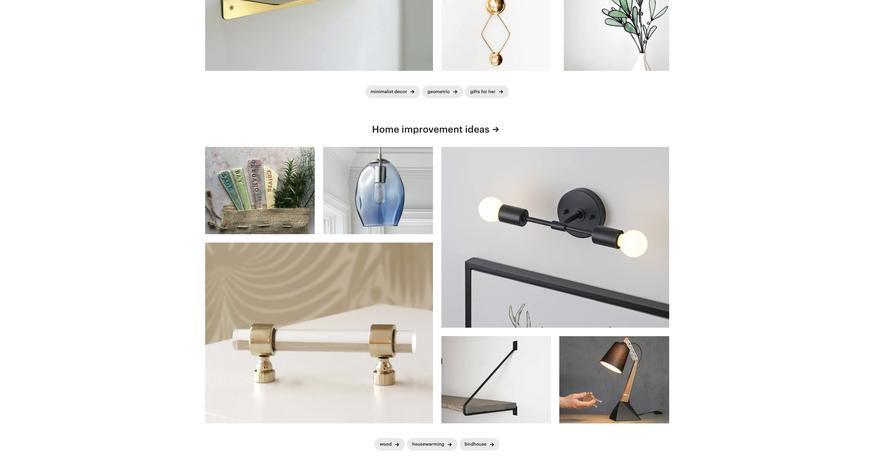 Task type: vqa. For each thing, say whether or not it's contained in the screenshot.
Free Shipping Minimalist Powder Coated Shelf Bracket - Minimalist Brackets - Steel Shelf Brackets - Powder Coated Brackets - Metal Bracket (This link opens in a new tab or window) IMAGE
yes



Task type: locate. For each thing, give the bounding box(es) containing it.
free shipping minimalist powder coated shelf bracket - minimalist brackets - steel shelf brackets - powder coated brackets - metal bracket (this link opens in a new tab or window) image
[[442, 336, 551, 424]]

minimalist decor
[[371, 89, 408, 94]]

housewarming
[[412, 442, 445, 447]]

pendant light • hand blown glass • petra bluestone • made to order (this link opens in a new tab or window) image
[[323, 147, 433, 234]]

ideas
[[466, 124, 490, 135]]

wood link
[[375, 438, 405, 451]]

ceramic herb garden markers set of 4 and gift bag (this link opens in a new tab or window) image
[[205, 147, 315, 234]]

wood
[[380, 442, 392, 447]]

home
[[372, 124, 400, 135]]

minimalist decor link
[[366, 85, 420, 98]]



Task type: describe. For each thing, give the bounding box(es) containing it.
op bestelling gemaakt - kerstversiering, hergebruikt glas, maretakplant, glas kamerplanten woondecoratie (this link opens in a new tab or window) image
[[560, 0, 670, 71]]

brass shelf • the "right" shelf • floating wall shelf for kitchen, bath, or entryway (this link opens in a new tab or window) image
[[205, 0, 433, 71]]

home improvement ideas link
[[372, 123, 502, 137]]

her
[[489, 89, 496, 94]]

for
[[482, 89, 488, 94]]

geometric
[[428, 89, 450, 94]]

gifts for her
[[471, 89, 496, 94]]

articulated wooden lamp, industrial bedside bedroom lighting, modern custom build home and office decor, handmade wood lamps by paladim (this link opens in a new tab or window) image
[[560, 336, 670, 424]]

birdhouse link
[[460, 438, 500, 451]]

home improvement ideas
[[372, 124, 490, 135]]

2 light black wall sconce - modern minimalist bathroom vanity & hallway lighting - mid century industrial exposed bulb wall lamp - brooklyn (this link opens in a new tab or window) image
[[442, 147, 670, 328]]

gifts
[[471, 89, 480, 94]]

geometric link
[[423, 85, 463, 98]]

minimalist
[[371, 89, 394, 94]]

birdhouse
[[465, 442, 487, 447]]

double diamond spoon (this link opens in a new tab or window) image
[[442, 0, 551, 71]]

gifts for her link
[[465, 85, 509, 98]]

housewarming link
[[407, 438, 458, 451]]

improvement
[[402, 124, 463, 135]]

slim lucite lucite knobs and pulls w/ crown post base, solid brass cabinet hardware door handles, 1/2" dia brass bar pulls by luxholdups (this link opens in a new tab or window) image
[[205, 243, 433, 424]]

decor
[[395, 89, 408, 94]]



